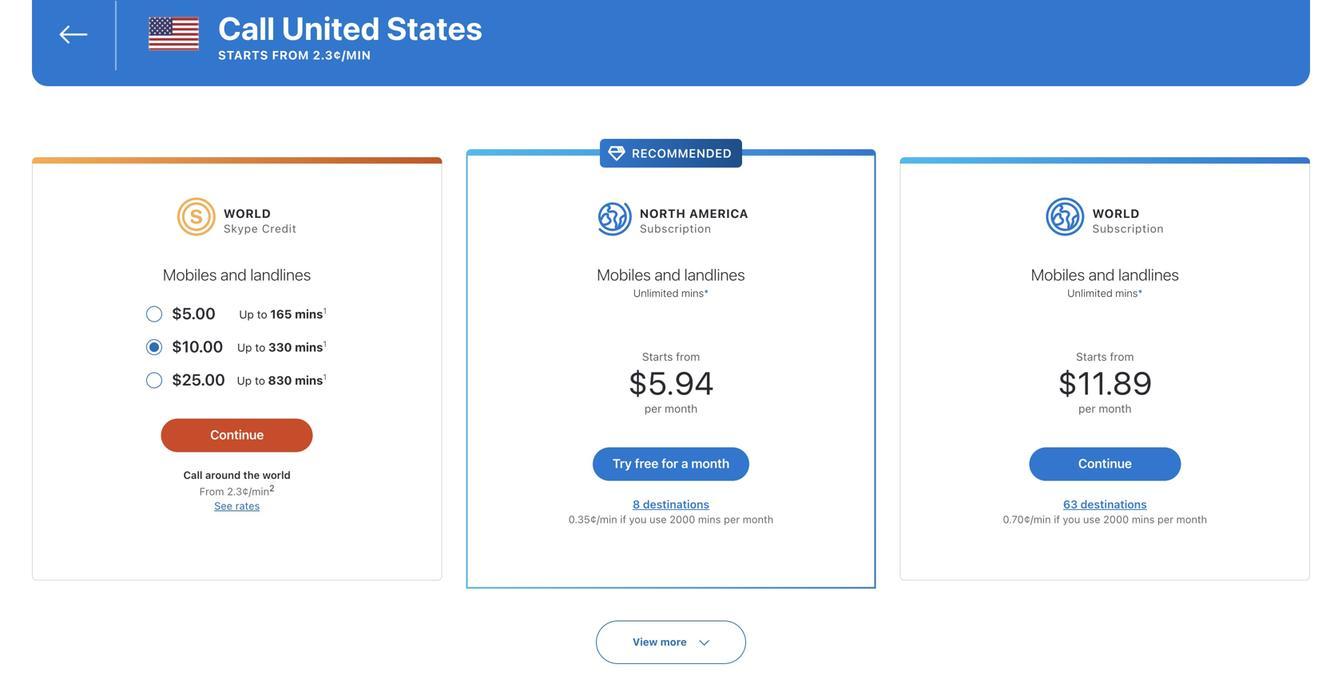Task type: vqa. For each thing, say whether or not it's contained in the screenshot.
up to 830 mins 1
yes



Task type: describe. For each thing, give the bounding box(es) containing it.
recommended
[[632, 146, 732, 160]]

mobiles for $11.89
[[1031, 265, 1085, 284]]

and for $5.94
[[655, 265, 681, 284]]

try free for a month
[[613, 456, 730, 472]]

call united states starts from 2.3¢/min
[[218, 9, 483, 62]]

from
[[199, 486, 224, 498]]

you for $5.94
[[629, 514, 647, 526]]

2 link
[[269, 484, 275, 494]]

the
[[243, 470, 260, 482]]

2000 for $11.89
[[1103, 514, 1129, 526]]

and for $11.89
[[1089, 265, 1115, 284]]

more
[[660, 637, 687, 649]]

* for $5.94
[[704, 287, 709, 299]]

month inside 63 destinations 0.70¢/min if you use 2000 mins per month
[[1177, 514, 1207, 526]]

1 link for $10.00
[[323, 340, 327, 349]]

mins inside up to 830 mins 1
[[295, 374, 323, 388]]

to for $25.00
[[255, 374, 265, 388]]

0.35¢/min
[[569, 514, 617, 526]]

world for world skype credit
[[224, 207, 271, 221]]

1 and from the left
[[221, 265, 247, 284]]

1 link for $25.00
[[323, 373, 327, 382]]

around
[[205, 470, 241, 482]]

continue for world subscription
[[1078, 456, 1132, 472]]

month for $5.94
[[665, 402, 698, 416]]

month inside 8 destinations 0.35¢/min if you use 2000 mins per month
[[743, 514, 774, 526]]

continue link for world subscription
[[1029, 448, 1181, 482]]

mobiles for $5.94
[[597, 265, 651, 284]]

mins inside up to 165 mins 1
[[295, 307, 323, 321]]

per inside starts from $5.94 per month
[[645, 402, 662, 416]]

up for $25.00
[[237, 374, 252, 388]]

63 destinations 0.70¢/min if you use 2000 mins per month
[[1003, 498, 1207, 526]]

none radio containing $5.00
[[146, 296, 328, 329]]

2.3¢/min for united
[[313, 48, 371, 62]]

up to 830 mins 1
[[237, 373, 327, 388]]

call around the world from 2.3¢/min 2 see rates
[[183, 470, 291, 512]]

0.70¢/min
[[1003, 514, 1051, 526]]

starts inside call united states starts from 2.3¢/min
[[218, 48, 269, 62]]

use for $5.94
[[650, 514, 667, 526]]

up for $10.00
[[237, 341, 252, 355]]

unlimited for $11.89
[[1068, 287, 1113, 299]]

from inside call united states starts from 2.3¢/min
[[272, 48, 309, 62]]

330
[[268, 341, 292, 355]]

mins down world subscription on the top of page
[[1116, 287, 1138, 299]]

north america subscription
[[640, 207, 749, 235]]

165
[[270, 307, 292, 321]]

up to 165 mins 1
[[239, 307, 327, 321]]

destinations for $5.94
[[643, 498, 710, 512]]

from for $11.89
[[1110, 351, 1134, 364]]

$10.00
[[172, 337, 223, 356]]

none radio $10.00 up to 330 mins
[[146, 329, 328, 362]]

subscription inside north america subscription
[[640, 222, 712, 235]]

skype
[[224, 222, 258, 235]]

see rates button
[[214, 500, 260, 512]]

destinations for $11.89
[[1081, 498, 1147, 512]]

mins down north america subscription
[[681, 287, 704, 299]]

per inside starts from $11.89 per month
[[1079, 402, 1096, 416]]

world for world subscription
[[1093, 207, 1140, 221]]

call for around
[[183, 470, 203, 482]]

* for $11.89
[[1138, 287, 1143, 299]]

830
[[268, 374, 292, 388]]

2000 for $5.94
[[670, 514, 695, 526]]

states
[[387, 9, 483, 47]]

mobiles and landlines option group
[[146, 296, 328, 395]]

mobiles and landlines unlimited mins * for $5.94
[[597, 265, 745, 299]]

call for united
[[218, 9, 275, 47]]

to for $5.00
[[257, 308, 267, 321]]

use for $11.89
[[1083, 514, 1101, 526]]

view
[[633, 637, 658, 649]]

if for $5.94
[[620, 514, 626, 526]]

$25.00
[[172, 370, 225, 389]]



Task type: locate. For each thing, give the bounding box(es) containing it.
0 horizontal spatial call
[[183, 470, 203, 482]]

2.3¢/min inside call around the world from 2.3¢/min 2 see rates
[[227, 486, 269, 498]]

to for $10.00
[[255, 341, 265, 355]]

for
[[662, 456, 678, 472]]

0 horizontal spatial you
[[629, 514, 647, 526]]

$25.00 up to 830 mins element
[[172, 362, 328, 395]]

1 horizontal spatial starts
[[642, 351, 673, 364]]

world inside the world skype credit
[[224, 207, 271, 221]]

2 subscription from the left
[[1093, 222, 1164, 235]]

world skype credit
[[224, 207, 297, 235]]

world
[[224, 207, 271, 221], [1093, 207, 1140, 221]]

call up from on the left bottom
[[183, 470, 203, 482]]

2 you from the left
[[1063, 514, 1080, 526]]

continue link
[[161, 419, 313, 453], [1029, 448, 1181, 482]]

1 destinations from the left
[[643, 498, 710, 512]]

to inside up to 830 mins 1
[[255, 374, 265, 388]]

use down 63 destinations button
[[1083, 514, 1101, 526]]

continue up around
[[210, 428, 264, 443]]

north
[[640, 207, 686, 221]]

mobiles
[[163, 265, 217, 284], [597, 265, 651, 284], [1031, 265, 1085, 284]]

$11.89
[[1058, 365, 1152, 402]]

and up $5.00 up to 165 mins element
[[221, 265, 247, 284]]

1 vertical spatial up
[[237, 341, 252, 355]]

call inside call around the world from 2.3¢/min 2 see rates
[[183, 470, 203, 482]]

0 vertical spatial up
[[239, 308, 254, 321]]

none radio containing $25.00
[[146, 362, 328, 395]]

0 vertical spatial 1
[[323, 307, 327, 316]]

0 horizontal spatial use
[[650, 514, 667, 526]]

up
[[239, 308, 254, 321], [237, 341, 252, 355], [237, 374, 252, 388]]

0 horizontal spatial mobiles
[[163, 265, 217, 284]]

2 mobiles and landlines unlimited mins * from the left
[[1031, 265, 1179, 299]]

2 1 from the top
[[323, 340, 327, 349]]

1 vertical spatial to
[[255, 341, 265, 355]]

2 destinations from the left
[[1081, 498, 1147, 512]]

* link for $5.94
[[704, 287, 709, 299]]

2 vertical spatial up
[[237, 374, 252, 388]]

mobiles and landlines unlimited mins * down north america subscription
[[597, 265, 745, 299]]

mins down 63 destinations button
[[1132, 514, 1155, 526]]

63
[[1063, 498, 1078, 512]]

0 horizontal spatial 2.3¢/min
[[227, 486, 269, 498]]

you inside 63 destinations 0.70¢/min if you use 2000 mins per month
[[1063, 514, 1080, 526]]

mins inside 8 destinations 0.35¢/min if you use 2000 mins per month
[[698, 514, 721, 526]]

0 horizontal spatial if
[[620, 514, 626, 526]]

you
[[629, 514, 647, 526], [1063, 514, 1080, 526]]

2 vertical spatial to
[[255, 374, 265, 388]]

none radio $25.00 up to 830 mins
[[146, 362, 328, 395]]

mins inside 63 destinations 0.70¢/min if you use 2000 mins per month
[[1132, 514, 1155, 526]]

3 1 link from the top
[[323, 373, 327, 382]]

1 mobiles and landlines unlimited mins * from the left
[[597, 265, 745, 299]]

per inside 8 destinations 0.35¢/min if you use 2000 mins per month
[[724, 514, 740, 526]]

2000
[[670, 514, 695, 526], [1103, 514, 1129, 526]]

back to international subscriptions image
[[58, 20, 89, 52]]

destinations inside 63 destinations 0.70¢/min if you use 2000 mins per month
[[1081, 498, 1147, 512]]

mins right 330
[[295, 341, 323, 355]]

landlines down north america subscription
[[684, 265, 745, 284]]

1 horizontal spatial continue link
[[1029, 448, 1181, 482]]

3 1 from the top
[[323, 373, 327, 382]]

2000 down 63 destinations button
[[1103, 514, 1129, 526]]

call
[[218, 9, 275, 47], [183, 470, 203, 482]]

8
[[633, 498, 640, 512]]

from up $5.94
[[676, 351, 700, 364]]

try free for a month link
[[593, 448, 750, 482]]

2 horizontal spatial from
[[1110, 351, 1134, 364]]

1 horizontal spatial landlines
[[684, 265, 745, 284]]

1 vertical spatial 1
[[323, 340, 327, 349]]

subscription
[[640, 222, 712, 235], [1093, 222, 1164, 235]]

3 and from the left
[[1089, 265, 1115, 284]]

and
[[221, 265, 247, 284], [655, 265, 681, 284], [1089, 265, 1115, 284]]

starts
[[218, 48, 269, 62], [642, 351, 673, 364], [1076, 351, 1107, 364]]

continue
[[210, 428, 264, 443], [1078, 456, 1132, 472]]

2 horizontal spatial and
[[1089, 265, 1115, 284]]

mins inside the up to 330 mins 1
[[295, 341, 323, 355]]

up inside the up to 330 mins 1
[[237, 341, 252, 355]]

starts for $11.89
[[1076, 351, 1107, 364]]

up up $10.00 up to 330 mins element
[[239, 308, 254, 321]]

1 * link from the left
[[704, 287, 709, 299]]

mobiles and landlines
[[163, 265, 311, 284]]

to inside up to 165 mins 1
[[257, 308, 267, 321]]

1 for $25.00
[[323, 373, 327, 382]]

destinations
[[643, 498, 710, 512], [1081, 498, 1147, 512]]

0 horizontal spatial *
[[704, 287, 709, 299]]

1 * from the left
[[704, 287, 709, 299]]

if inside 8 destinations 0.35¢/min if you use 2000 mins per month
[[620, 514, 626, 526]]

0 vertical spatial call
[[218, 9, 275, 47]]

continue link up 63 destinations button
[[1029, 448, 1181, 482]]

None radio
[[146, 296, 328, 329]]

up to 330 mins 1
[[237, 340, 327, 355]]

1 horizontal spatial and
[[655, 265, 681, 284]]

you down 8
[[629, 514, 647, 526]]

0 vertical spatial 2.3¢/min
[[313, 48, 371, 62]]

1 link right the 830
[[323, 373, 327, 382]]

continue link up around
[[161, 419, 313, 453]]

2 use from the left
[[1083, 514, 1101, 526]]

starts up $5.94
[[642, 351, 673, 364]]

1 link right 330
[[323, 340, 327, 349]]

* down world subscription on the top of page
[[1138, 287, 1143, 299]]

to left 330
[[255, 341, 265, 355]]

2 * from the left
[[1138, 287, 1143, 299]]

up for $5.00
[[239, 308, 254, 321]]

2000 inside 63 destinations 0.70¢/min if you use 2000 mins per month
[[1103, 514, 1129, 526]]

month inside starts from $11.89 per month
[[1099, 402, 1132, 416]]

1 for $5.00
[[323, 307, 327, 316]]

and down world subscription on the top of page
[[1089, 265, 1115, 284]]

1 horizontal spatial mobiles and landlines unlimited mins *
[[1031, 265, 1179, 299]]

1 horizontal spatial unlimited
[[1068, 287, 1113, 299]]

1 for $10.00
[[323, 340, 327, 349]]

1 landlines from the left
[[250, 265, 311, 284]]

united states image
[[149, 9, 199, 59]]

up inside up to 165 mins 1
[[239, 308, 254, 321]]

$5.94
[[628, 365, 714, 402]]

2 and from the left
[[655, 265, 681, 284]]

1 unlimited from the left
[[633, 287, 679, 299]]

1 none radio from the top
[[146, 329, 328, 362]]

view more
[[633, 637, 687, 649]]

you inside 8 destinations 0.35¢/min if you use 2000 mins per month
[[629, 514, 647, 526]]

1 horizontal spatial continue
[[1078, 456, 1132, 472]]

united
[[282, 9, 380, 47]]

credit
[[262, 222, 297, 235]]

up up $25.00 up to 830 mins element
[[237, 341, 252, 355]]

0 horizontal spatial world
[[224, 207, 271, 221]]

1 horizontal spatial use
[[1083, 514, 1101, 526]]

up inside up to 830 mins 1
[[237, 374, 252, 388]]

1 right 330
[[323, 340, 327, 349]]

2 * link from the left
[[1138, 287, 1143, 299]]

use inside 63 destinations 0.70¢/min if you use 2000 mins per month
[[1083, 514, 1101, 526]]

call inside call united states starts from 2.3¢/min
[[218, 9, 275, 47]]

from inside starts from $11.89 per month
[[1110, 351, 1134, 364]]

continue for world skype credit
[[210, 428, 264, 443]]

if right '0.70¢/min'
[[1054, 514, 1060, 526]]

1 right 165
[[323, 307, 327, 316]]

and down north america subscription
[[655, 265, 681, 284]]

0 horizontal spatial mobiles and landlines unlimited mins *
[[597, 265, 745, 299]]

if inside 63 destinations 0.70¢/min if you use 2000 mins per month
[[1054, 514, 1060, 526]]

3 landlines from the left
[[1119, 265, 1179, 284]]

3 mobiles from the left
[[1031, 265, 1085, 284]]

1 world from the left
[[224, 207, 271, 221]]

mins right the 830
[[295, 374, 323, 388]]

1 horizontal spatial destinations
[[1081, 498, 1147, 512]]

destinations right '63'
[[1081, 498, 1147, 512]]

0 horizontal spatial subscription
[[640, 222, 712, 235]]

if for $11.89
[[1054, 514, 1060, 526]]

2 vertical spatial 1
[[323, 373, 327, 382]]

* link
[[704, 287, 709, 299], [1138, 287, 1143, 299]]

2 1 link from the top
[[323, 340, 327, 349]]

a
[[681, 456, 688, 472]]

1 link inside $5.00 up to 165 mins element
[[323, 307, 327, 316]]

1 horizontal spatial from
[[676, 351, 700, 364]]

from up $11.89
[[1110, 351, 1134, 364]]

unlimited for $5.94
[[633, 287, 679, 299]]

2.3¢/min
[[313, 48, 371, 62], [227, 486, 269, 498]]

try
[[613, 456, 632, 472]]

world
[[263, 470, 291, 482]]

1 vertical spatial 2.3¢/min
[[227, 486, 269, 498]]

1 use from the left
[[650, 514, 667, 526]]

1 if from the left
[[620, 514, 626, 526]]

1 1 link from the top
[[323, 307, 327, 316]]

2 mobiles from the left
[[597, 265, 651, 284]]

1 horizontal spatial subscription
[[1093, 222, 1164, 235]]

$10.00 up to 330 mins element
[[172, 329, 328, 362]]

*
[[704, 287, 709, 299], [1138, 287, 1143, 299]]

1 horizontal spatial 2.3¢/min
[[313, 48, 371, 62]]

view more button
[[596, 621, 746, 665]]

from inside starts from $5.94 per month
[[676, 351, 700, 364]]

to inside the up to 330 mins 1
[[255, 341, 265, 355]]

destinations right 8
[[643, 498, 710, 512]]

1 horizontal spatial mobiles
[[597, 265, 651, 284]]

month for $11.89
[[1099, 402, 1132, 416]]

to left the 830
[[255, 374, 265, 388]]

0 horizontal spatial continue link
[[161, 419, 313, 453]]

starts inside starts from $5.94 per month
[[642, 351, 673, 364]]

* link down world subscription on the top of page
[[1138, 287, 1143, 299]]

1 vertical spatial 1 link
[[323, 340, 327, 349]]

mins down "8 destinations" button
[[698, 514, 721, 526]]

1 link for $5.00
[[323, 307, 327, 316]]

2 unlimited from the left
[[1068, 287, 1113, 299]]

mobiles and landlines unlimited mins * down world subscription on the top of page
[[1031, 265, 1179, 299]]

call right united states image
[[218, 9, 275, 47]]

up left the 830
[[237, 374, 252, 388]]

2 world from the left
[[1093, 207, 1140, 221]]

landlines down world subscription on the top of page
[[1119, 265, 1179, 284]]

63 destinations button
[[1063, 498, 1147, 512]]

1 inside the up to 330 mins 1
[[323, 340, 327, 349]]

* link for $11.89
[[1138, 287, 1143, 299]]

1 link
[[323, 307, 327, 316], [323, 340, 327, 349], [323, 373, 327, 382]]

1 horizontal spatial * link
[[1138, 287, 1143, 299]]

0 horizontal spatial from
[[272, 48, 309, 62]]

1 vertical spatial call
[[183, 470, 203, 482]]

see
[[214, 500, 233, 512]]

2000 inside 8 destinations 0.35¢/min if you use 2000 mins per month
[[670, 514, 695, 526]]

if right 0.35¢/min
[[620, 514, 626, 526]]

1 you from the left
[[629, 514, 647, 526]]

rates
[[235, 500, 260, 512]]

2 none radio from the top
[[146, 362, 328, 395]]

2.3¢/min inside call united states starts from 2.3¢/min
[[313, 48, 371, 62]]

* down north america subscription
[[704, 287, 709, 299]]

1 link right 165
[[323, 307, 327, 316]]

2.3¢/min down united
[[313, 48, 371, 62]]

to
[[257, 308, 267, 321], [255, 341, 265, 355], [255, 374, 265, 388]]

* link down north america subscription
[[704, 287, 709, 299]]

1 link inside $10.00 up to 330 mins element
[[323, 340, 327, 349]]

unlimited
[[633, 287, 679, 299], [1068, 287, 1113, 299]]

continue link for world skype credit
[[161, 419, 313, 453]]

landlines up up to 165 mins 1
[[250, 265, 311, 284]]

month
[[665, 402, 698, 416], [1099, 402, 1132, 416], [691, 456, 730, 472], [743, 514, 774, 526], [1177, 514, 1207, 526]]

landlines
[[250, 265, 311, 284], [684, 265, 745, 284], [1119, 265, 1179, 284]]

0 horizontal spatial landlines
[[250, 265, 311, 284]]

1 horizontal spatial if
[[1054, 514, 1060, 526]]

2000 down "8 destinations" button
[[670, 514, 695, 526]]

0 horizontal spatial continue
[[210, 428, 264, 443]]

2 landlines from the left
[[684, 265, 745, 284]]

per inside 63 destinations 0.70¢/min if you use 2000 mins per month
[[1158, 514, 1174, 526]]

2 horizontal spatial mobiles
[[1031, 265, 1085, 284]]

mobiles and landlines unlimited mins * for $11.89
[[1031, 265, 1179, 299]]

world subscription
[[1093, 207, 1164, 235]]

1 horizontal spatial *
[[1138, 287, 1143, 299]]

1 inside up to 165 mins 1
[[323, 307, 327, 316]]

month inside starts from $5.94 per month
[[665, 402, 698, 416]]

None radio
[[146, 329, 328, 362], [146, 362, 328, 395]]

starts right united states image
[[218, 48, 269, 62]]

use down "8 destinations" button
[[650, 514, 667, 526]]

0 vertical spatial 1 link
[[323, 307, 327, 316]]

starts from $11.89 per month
[[1058, 351, 1152, 416]]

to left 165
[[257, 308, 267, 321]]

mobiles and landlines unlimited mins *
[[597, 265, 745, 299], [1031, 265, 1179, 299]]

0 vertical spatial continue
[[210, 428, 264, 443]]

2.3¢/min for around
[[227, 486, 269, 498]]

2
[[269, 484, 275, 494]]

landlines for $5.94
[[684, 265, 745, 284]]

from down united
[[272, 48, 309, 62]]

2 horizontal spatial starts
[[1076, 351, 1107, 364]]

8 destinations button
[[633, 498, 710, 512]]

2 if from the left
[[1054, 514, 1060, 526]]

1 1 from the top
[[323, 307, 327, 316]]

per
[[645, 402, 662, 416], [1079, 402, 1096, 416], [724, 514, 740, 526], [1158, 514, 1174, 526]]

1 link inside $25.00 up to 830 mins element
[[323, 373, 327, 382]]

1 horizontal spatial world
[[1093, 207, 1140, 221]]

america
[[689, 207, 749, 221]]

0 horizontal spatial 2000
[[670, 514, 695, 526]]

you down '63'
[[1063, 514, 1080, 526]]

1 vertical spatial continue
[[1078, 456, 1132, 472]]

0 horizontal spatial starts
[[218, 48, 269, 62]]

starts for $5.94
[[642, 351, 673, 364]]

1 horizontal spatial you
[[1063, 514, 1080, 526]]

mins
[[681, 287, 704, 299], [1116, 287, 1138, 299], [295, 307, 323, 321], [295, 341, 323, 355], [295, 374, 323, 388], [698, 514, 721, 526], [1132, 514, 1155, 526]]

1 right the 830
[[323, 373, 327, 382]]

0 horizontal spatial unlimited
[[633, 287, 679, 299]]

mins right 165
[[295, 307, 323, 321]]

continue up 63 destinations button
[[1078, 456, 1132, 472]]

starts up $11.89
[[1076, 351, 1107, 364]]

1 mobiles from the left
[[163, 265, 217, 284]]

landlines for $11.89
[[1119, 265, 1179, 284]]

starts from $5.94 per month
[[628, 351, 714, 416]]

starts inside starts from $11.89 per month
[[1076, 351, 1107, 364]]

2 vertical spatial 1 link
[[323, 373, 327, 382]]

from
[[272, 48, 309, 62], [676, 351, 700, 364], [1110, 351, 1134, 364]]

2 2000 from the left
[[1103, 514, 1129, 526]]

0 horizontal spatial destinations
[[643, 498, 710, 512]]

you for $11.89
[[1063, 514, 1080, 526]]

$5.00
[[172, 304, 216, 323]]

2.3¢/min up rates
[[227, 486, 269, 498]]

use
[[650, 514, 667, 526], [1083, 514, 1101, 526]]

1 horizontal spatial call
[[218, 9, 275, 47]]

1 inside up to 830 mins 1
[[323, 373, 327, 382]]

month for for
[[691, 456, 730, 472]]

if
[[620, 514, 626, 526], [1054, 514, 1060, 526]]

use inside 8 destinations 0.35¢/min if you use 2000 mins per month
[[650, 514, 667, 526]]

destinations inside 8 destinations 0.35¢/min if you use 2000 mins per month
[[643, 498, 710, 512]]

0 horizontal spatial and
[[221, 265, 247, 284]]

1 horizontal spatial 2000
[[1103, 514, 1129, 526]]

1 subscription from the left
[[640, 222, 712, 235]]

from for $5.94
[[676, 351, 700, 364]]

world inside world subscription
[[1093, 207, 1140, 221]]

8 destinations 0.35¢/min if you use 2000 mins per month
[[569, 498, 774, 526]]

1 2000 from the left
[[670, 514, 695, 526]]

free
[[635, 456, 659, 472]]

0 horizontal spatial * link
[[704, 287, 709, 299]]

0 vertical spatial to
[[257, 308, 267, 321]]

none radio containing $10.00
[[146, 329, 328, 362]]

1
[[323, 307, 327, 316], [323, 340, 327, 349], [323, 373, 327, 382]]

$5.00 up to 165 mins element
[[172, 296, 328, 329]]

2 horizontal spatial landlines
[[1119, 265, 1179, 284]]



